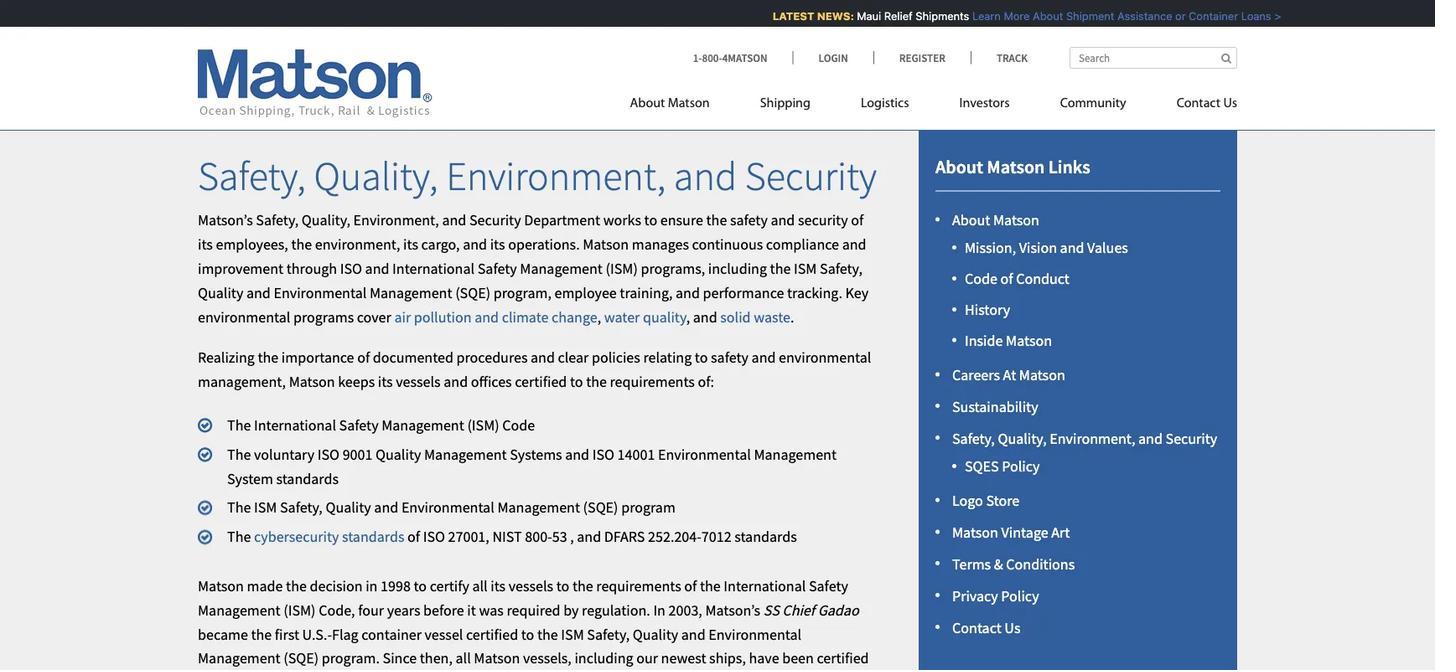 Task type: describe. For each thing, give the bounding box(es) containing it.
news:
[[812, 10, 849, 22]]

history link
[[965, 300, 1010, 319]]

environmental inside matson's safety, quality, environment, and security department works to ensure the safety and security of its employees, the environment, its cargo, and its operations. matson manages continuous compliance and improvement through iso and international safety management (ism) programs, including the ism safety, quality and environmental management (sqe) program, employee training, and performance tracking. key environmental programs cover
[[274, 283, 367, 302]]

matson inside matson made the decision in 1998 to certify all its vessels to the requirements of the international safety management (ism) code, four years before it was required by regulation. in 2003, matson's
[[198, 577, 244, 596]]

matson inside matson's safety, quality, environment, and security department works to ensure the safety and security of its employees, the environment, its cargo, and its operations. matson manages continuous compliance and improvement through iso and international safety management (ism) programs, including the ism safety, quality and environmental management (sqe) program, employee training, and performance tracking. key environmental programs cover
[[583, 235, 629, 254]]

shipments
[[910, 10, 964, 22]]

ss chief
[[764, 601, 815, 620]]

(sqe) inside ss chief gadao became the first u.s.-flag container vessel certified to the ism safety, quality and environmental management (sqe) program. since then, all matson vessels, including our newest ships, have been certifie
[[284, 649, 319, 668]]

sqes policy
[[965, 457, 1040, 476]]

safety, quality, environment, and security link
[[952, 429, 1218, 448]]

>
[[1269, 10, 1276, 22]]

through
[[287, 259, 337, 278]]

register link
[[873, 51, 971, 65]]

1 horizontal spatial environment,
[[446, 151, 666, 201]]

track
[[997, 51, 1028, 65]]

27001,
[[448, 528, 489, 547]]

dfars
[[604, 528, 645, 547]]

0 vertical spatial security
[[745, 151, 877, 201]]

quality, inside the about matson links section
[[998, 429, 1047, 448]]

training,
[[620, 283, 673, 302]]

values
[[1088, 239, 1128, 258]]

of:
[[698, 373, 714, 391]]

environmental up 27001,
[[402, 499, 495, 517]]

matson right the at
[[1019, 366, 1065, 385]]

requirements inside matson made the decision in 1998 to certify all its vessels to the requirements of the international safety management (ism) code, four years before it was required by regulation. in 2003, matson's
[[596, 577, 681, 596]]

to up of:
[[695, 348, 708, 367]]

the for the voluntary iso 9001 quality management systems and iso 14001 environmental management system standards
[[227, 445, 251, 464]]

2 horizontal spatial ,
[[686, 308, 690, 326]]

(ism) inside matson made the decision in 1998 to certify all its vessels to the requirements of the international safety management (ism) code, four years before it was required by regulation. in 2003, matson's
[[284, 601, 316, 620]]

logo store link
[[952, 492, 1020, 511]]

program.
[[322, 649, 380, 668]]

learn more about shipment assistance or container loans > link
[[967, 10, 1276, 22]]

by
[[564, 601, 579, 620]]

cargo,
[[421, 235, 460, 254]]

before
[[423, 601, 464, 620]]

the ism safety, quality and environmental management (sqe) program
[[227, 499, 676, 517]]

1-
[[693, 51, 702, 65]]

decision
[[310, 577, 363, 596]]

became
[[198, 625, 248, 644]]

investors link
[[934, 88, 1035, 123]]

the left first
[[251, 625, 272, 644]]

have
[[749, 649, 779, 668]]

the right 'made'
[[286, 577, 307, 596]]

sqes policy link
[[965, 457, 1040, 476]]

ensure
[[661, 211, 703, 230]]

inside matson
[[965, 331, 1052, 350]]

required
[[507, 601, 561, 620]]

matson's inside matson made the decision in 1998 to certify all its vessels to the requirements of the international safety management (ism) code, four years before it was required by regulation. in 2003, matson's
[[705, 601, 761, 620]]

contact us link inside the about matson links section
[[952, 619, 1021, 637]]

matson vintage art link
[[952, 524, 1070, 542]]

its left cargo,
[[403, 235, 418, 254]]

cybersecurity standards link
[[254, 528, 405, 547]]

quality
[[643, 308, 686, 326]]

shipping
[[760, 97, 811, 110]]

solid
[[720, 308, 751, 326]]

environmental inside matson's safety, quality, environment, and security department works to ensure the safety and security of its employees, the environment, its cargo, and its operations. matson manages continuous compliance and improvement through iso and international safety management (ism) programs, including the ism safety, quality and environmental management (sqe) program, employee training, and performance tracking. key environmental programs cover
[[198, 308, 290, 326]]

code of conduct link
[[965, 270, 1070, 288]]

key
[[846, 283, 869, 302]]

and inside ss chief gadao became the first u.s.-flag container vessel certified to the ism safety, quality and environmental management (sqe) program. since then, all matson vessels, including our newest ships, have been certifie
[[681, 625, 706, 644]]

matson's inside matson's safety, quality, environment, and security department works to ensure the safety and security of its employees, the environment, its cargo, and its operations. matson manages continuous compliance and improvement through iso and international safety management (ism) programs, including the ism safety, quality and environmental management (sqe) program, employee training, and performance tracking. key environmental programs cover
[[198, 211, 253, 230]]

latest news: maui relief shipments learn more about shipment assistance or container loans >
[[767, 10, 1276, 22]]

1 vertical spatial code
[[503, 416, 535, 435]]

careers
[[952, 366, 1000, 385]]

relating
[[643, 348, 692, 367]]

safety inside matson's safety, quality, environment, and security department works to ensure the safety and security of its employees, the environment, its cargo, and its operations. matson manages continuous compliance and improvement through iso and international safety management (ism) programs, including the ism safety, quality and environmental management (sqe) program, employee training, and performance tracking. key environmental programs cover
[[478, 259, 517, 278]]

terms
[[952, 555, 991, 574]]

iso inside matson's safety, quality, environment, and security department works to ensure the safety and security of its employees, the environment, its cargo, and its operations. matson manages continuous compliance and improvement through iso and international safety management (ism) programs, including the ism safety, quality and environmental management (sqe) program, employee training, and performance tracking. key environmental programs cover
[[340, 259, 362, 278]]

Search search field
[[1070, 47, 1238, 69]]

vessels inside matson made the decision in 1998 to certify all its vessels to the requirements of the international safety management (ism) code, four years before it was required by regulation. in 2003, matson's
[[509, 577, 554, 596]]

to inside ss chief gadao became the first u.s.-flag container vessel certified to the ism safety, quality and environmental management (sqe) program. since then, all matson vessels, including our newest ships, have been certifie
[[521, 625, 534, 644]]

terms & conditions
[[952, 555, 1075, 574]]

made
[[247, 577, 283, 596]]

policy for sqes policy
[[1002, 457, 1040, 476]]

including inside matson's safety, quality, environment, and security department works to ensure the safety and security of its employees, the environment, its cargo, and its operations. matson manages continuous compliance and improvement through iso and international safety management (ism) programs, including the ism safety, quality and environmental management (sqe) program, employee training, and performance tracking. key environmental programs cover
[[708, 259, 767, 278]]

matson up terms at right bottom
[[952, 524, 999, 542]]

252.204-
[[648, 528, 702, 547]]

mission, vision and values
[[965, 239, 1128, 258]]

quality, inside matson's safety, quality, environment, and security department works to ensure the safety and security of its employees, the environment, its cargo, and its operations. matson manages continuous compliance and improvement through iso and international safety management (ism) programs, including the ism safety, quality and environmental management (sqe) program, employee training, and performance tracking. key environmental programs cover
[[302, 211, 350, 230]]

search image
[[1222, 52, 1232, 63]]

iso left 14001 at the bottom left
[[593, 445, 615, 464]]

management inside matson made the decision in 1998 to certify all its vessels to the requirements of the international safety management (ism) code, four years before it was required by regulation. in 2003, matson's
[[198, 601, 281, 620]]

standards inside the voluntary iso 9001 quality management systems and iso 14001 environmental management system standards
[[276, 469, 339, 488]]

the for the ism safety, quality and environmental management (sqe) program
[[227, 499, 251, 517]]

7012
[[702, 528, 732, 547]]

improvement
[[198, 259, 284, 278]]

careers at matson link
[[952, 366, 1065, 385]]

environment, inside matson's safety, quality, environment, and security department works to ensure the safety and security of its employees, the environment, its cargo, and its operations. matson manages continuous compliance and improvement through iso and international safety management (ism) programs, including the ism safety, quality and environmental management (sqe) program, employee training, and performance tracking. key environmental programs cover
[[353, 211, 439, 230]]

all inside matson made the decision in 1998 to certify all its vessels to the requirements of the international safety management (ism) code, four years before it was required by regulation. in 2003, matson's
[[472, 577, 488, 596]]

program
[[621, 499, 676, 517]]

1 horizontal spatial contact us link
[[1152, 88, 1238, 123]]

gadao
[[818, 601, 859, 620]]

security inside matson's safety, quality, environment, and security department works to ensure the safety and security of its employees, the environment, its cargo, and its operations. matson manages continuous compliance and improvement through iso and international safety management (ism) programs, including the ism safety, quality and environmental management (sqe) program, employee training, and performance tracking. key environmental programs cover
[[469, 211, 521, 230]]

its up improvement
[[198, 235, 213, 254]]

conduct
[[1016, 270, 1070, 288]]

program,
[[494, 283, 552, 302]]

its inside matson made the decision in 1998 to certify all its vessels to the requirements of the international safety management (ism) code, four years before it was required by regulation. in 2003, matson's
[[491, 577, 506, 596]]

1 horizontal spatial standards
[[342, 528, 405, 547]]

the cybersecurity standards of iso 27001, nist 800-53 , and dfars 252.204-7012 standards
[[227, 528, 797, 547]]

privacy
[[952, 587, 998, 606]]

quality inside the voluntary iso 9001 quality management systems and iso 14001 environmental management system standards
[[376, 445, 421, 464]]

years
[[387, 601, 420, 620]]

its inside 'realizing the importance of documented procedures and clear policies relating to safety and environmental management, matson keeps its vessels and offices certified to the requirements of:'
[[378, 373, 393, 391]]

operations.
[[508, 235, 580, 254]]

14001
[[618, 445, 655, 464]]

sustainability
[[952, 398, 1039, 416]]

safety, inside the about matson links section
[[952, 429, 995, 448]]

environmental inside ss chief gadao became the first u.s.-flag container vessel certified to the ism safety, quality and environmental management (sqe) program. since then, all matson vessels, including our newest ships, have been certifie
[[709, 625, 802, 644]]

2003,
[[669, 601, 702, 620]]

the up 2003, at the left bottom of the page
[[700, 577, 721, 596]]

the up continuous
[[706, 211, 727, 230]]

certified inside ss chief gadao became the first u.s.-flag container vessel certified to the ism safety, quality and environmental management (sqe) program. since then, all matson vessels, including our newest ships, have been certifie
[[466, 625, 518, 644]]

9001
[[343, 445, 373, 464]]

works
[[603, 211, 641, 230]]

shipping link
[[735, 88, 836, 123]]

track link
[[971, 51, 1028, 65]]

1 vertical spatial about matson link
[[952, 211, 1040, 230]]

1 vertical spatial ism
[[254, 499, 277, 517]]

nist
[[492, 528, 522, 547]]

about matson inside section
[[952, 211, 1040, 230]]

safety for the
[[730, 211, 768, 230]]

employee
[[555, 283, 617, 302]]

in
[[366, 577, 378, 596]]

first
[[275, 625, 299, 644]]

the international safety management (ism) code
[[227, 416, 535, 435]]

water quality link
[[604, 308, 686, 326]]

1 vertical spatial safety
[[339, 416, 379, 435]]

1 horizontal spatial 800-
[[702, 51, 722, 65]]

performance
[[703, 283, 784, 302]]

maui
[[852, 10, 876, 22]]

code,
[[319, 601, 355, 620]]

matson inside top menu navigation
[[668, 97, 710, 110]]

conditions
[[1006, 555, 1075, 574]]

contact us inside top menu navigation
[[1177, 97, 1238, 110]]

u.s.-
[[302, 625, 332, 644]]

4matson
[[722, 51, 768, 65]]

(ism) inside matson's safety, quality, environment, and security department works to ensure the safety and security of its employees, the environment, its cargo, and its operations. matson manages continuous compliance and improvement through iso and international safety management (ism) programs, including the ism safety, quality and environmental management (sqe) program, employee training, and performance tracking. key environmental programs cover
[[606, 259, 638, 278]]

vintage
[[1002, 524, 1049, 542]]

of inside matson's safety, quality, environment, and security department works to ensure the safety and security of its employees, the environment, its cargo, and its operations. matson manages continuous compliance and improvement through iso and international safety management (ism) programs, including the ism safety, quality and environmental management (sqe) program, employee training, and performance tracking. key environmental programs cover
[[851, 211, 864, 230]]

including inside ss chief gadao became the first u.s.-flag container vessel certified to the ism safety, quality and environmental management (sqe) program. since then, all matson vessels, including our newest ships, have been certifie
[[575, 649, 634, 668]]

of inside 'realizing the importance of documented procedures and clear policies relating to safety and environmental management, matson keeps its vessels and offices certified to the requirements of:'
[[357, 348, 370, 367]]

the down compliance
[[770, 259, 791, 278]]

safety inside matson made the decision in 1998 to certify all its vessels to the requirements of the international safety management (ism) code, four years before it was required by regulation. in 2003, matson's
[[809, 577, 848, 596]]

contact us inside the about matson links section
[[952, 619, 1021, 637]]

management inside ss chief gadao became the first u.s.-flag container vessel certified to the ism safety, quality and environmental management (sqe) program. since then, all matson vessels, including our newest ships, have been certifie
[[198, 649, 281, 668]]

been
[[782, 649, 814, 668]]



Task type: locate. For each thing, give the bounding box(es) containing it.
1 vertical spatial contact us
[[952, 619, 1021, 637]]

safety up gadao
[[809, 577, 848, 596]]

blue matson logo with ocean, shipping, truck, rail and logistics written beneath it. image
[[198, 49, 433, 118]]

code up systems
[[503, 416, 535, 435]]

matson
[[668, 97, 710, 110], [987, 155, 1045, 178], [994, 211, 1040, 230], [583, 235, 629, 254], [1006, 331, 1052, 350], [1019, 366, 1065, 385], [289, 373, 335, 391], [952, 524, 999, 542], [198, 577, 244, 596], [474, 649, 520, 668]]

contact down search search field
[[1177, 97, 1221, 110]]

1 vertical spatial requirements
[[596, 577, 681, 596]]

its right keeps
[[378, 373, 393, 391]]

contact us link down search "icon"
[[1152, 88, 1238, 123]]

matson down importance
[[289, 373, 335, 391]]

matson's right 2003, at the left bottom of the page
[[705, 601, 761, 620]]

environment,
[[315, 235, 400, 254]]

its
[[198, 235, 213, 254], [403, 235, 418, 254], [490, 235, 505, 254], [378, 373, 393, 391], [491, 577, 506, 596]]

us down privacy policy
[[1005, 619, 1021, 637]]

1 horizontal spatial ,
[[598, 308, 601, 326]]

(sqe) down first
[[284, 649, 319, 668]]

1 horizontal spatial ism
[[561, 625, 584, 644]]

matson's safety, quality, environment, and security department works to ensure the safety and security of its employees, the environment, its cargo, and its operations. matson manages continuous compliance and improvement through iso and international safety management (ism) programs, including the ism safety, quality and environmental management (sqe) program, employee training, and performance tracking. key environmental programs cover
[[198, 211, 869, 326]]

of up keeps
[[357, 348, 370, 367]]

2 vertical spatial environment,
[[1050, 429, 1136, 448]]

1 vertical spatial all
[[456, 649, 471, 668]]

2 horizontal spatial standards
[[735, 528, 797, 547]]

(sqe)
[[455, 283, 491, 302], [583, 499, 618, 517], [284, 649, 319, 668]]

of down "the ism safety, quality and environmental management (sqe) program"
[[408, 528, 420, 547]]

security
[[798, 211, 848, 230]]

safety inside 'realizing the importance of documented procedures and clear policies relating to safety and environmental management, matson keeps its vessels and offices certified to the requirements of:'
[[711, 348, 749, 367]]

matson up the at
[[1006, 331, 1052, 350]]

our
[[637, 649, 658, 668]]

requirements inside 'realizing the importance of documented procedures and clear policies relating to safety and environmental management, matson keeps its vessels and offices certified to the requirements of:'
[[610, 373, 695, 391]]

of down mission,
[[1001, 270, 1013, 288]]

international up ss chief
[[724, 577, 806, 596]]

including up performance
[[708, 259, 767, 278]]

2 vertical spatial quality,
[[998, 429, 1047, 448]]

matson left links in the top right of the page
[[987, 155, 1045, 178]]

more
[[999, 10, 1025, 22]]

about matson inside top menu navigation
[[630, 97, 710, 110]]

environmental down .
[[779, 348, 872, 367]]

1 vertical spatial safety
[[711, 348, 749, 367]]

0 vertical spatial safety, quality, environment, and security
[[198, 151, 877, 201]]

2 horizontal spatial international
[[724, 577, 806, 596]]

to up by on the left of page
[[557, 577, 570, 596]]

2 the from the top
[[227, 445, 251, 464]]

clear
[[558, 348, 589, 367]]

0 vertical spatial safety
[[730, 211, 768, 230]]

about matson links section
[[898, 114, 1259, 671]]

container
[[362, 625, 422, 644]]

1 vertical spatial international
[[254, 416, 336, 435]]

learn
[[967, 10, 996, 22]]

policy
[[1002, 457, 1040, 476], [1001, 587, 1039, 606]]

tracking.
[[787, 283, 843, 302]]

procedures
[[457, 348, 528, 367]]

and inside the voluntary iso 9001 quality management systems and iso 14001 environmental management system standards
[[565, 445, 590, 464]]

0 horizontal spatial (ism)
[[284, 601, 316, 620]]

1 vertical spatial policy
[[1001, 587, 1039, 606]]

sustainability link
[[952, 398, 1039, 416]]

2 vertical spatial safety
[[809, 577, 848, 596]]

the down management,
[[227, 416, 251, 435]]

(ism) down offices
[[467, 416, 500, 435]]

4 the from the top
[[227, 528, 251, 547]]

None search field
[[1070, 47, 1238, 69]]

matson down 'works'
[[583, 235, 629, 254]]

logo
[[952, 492, 983, 511]]

(ism)
[[606, 259, 638, 278], [467, 416, 500, 435], [284, 601, 316, 620]]

0 vertical spatial vessels
[[396, 373, 441, 391]]

to down clear
[[570, 373, 583, 391]]

ss chief gadao became the first u.s.-flag container vessel certified to the ism safety, quality and environmental management (sqe) program. since then, all matson vessels, including our newest ships, have been certifie
[[198, 601, 877, 671]]

cover
[[357, 308, 391, 326]]

quality inside ss chief gadao became the first u.s.-flag container vessel certified to the ism safety, quality and environmental management (sqe) program. since then, all matson vessels, including our newest ships, have been certifie
[[633, 625, 678, 644]]

of
[[851, 211, 864, 230], [1001, 270, 1013, 288], [357, 348, 370, 367], [408, 528, 420, 547], [684, 577, 697, 596]]

about matson link down 1-
[[630, 88, 735, 123]]

3 the from the top
[[227, 499, 251, 517]]

us
[[1224, 97, 1238, 110], [1005, 619, 1021, 637]]

us inside top menu navigation
[[1224, 97, 1238, 110]]

matson up vision
[[994, 211, 1040, 230]]

2 horizontal spatial environment,
[[1050, 429, 1136, 448]]

0 vertical spatial quality,
[[314, 151, 438, 201]]

logistics link
[[836, 88, 934, 123]]

2 horizontal spatial (sqe)
[[583, 499, 618, 517]]

1 horizontal spatial about matson
[[952, 211, 1040, 230]]

privacy policy
[[952, 587, 1039, 606]]

terms & conditions link
[[952, 555, 1075, 574]]

quality inside matson's safety, quality, environment, and security department works to ensure the safety and security of its employees, the environment, its cargo, and its operations. matson manages continuous compliance and improvement through iso and international safety management (ism) programs, including the ism safety, quality and environmental management (sqe) program, employee training, and performance tracking. key environmental programs cover
[[198, 283, 243, 302]]

iso
[[340, 259, 362, 278], [318, 445, 340, 464], [593, 445, 615, 464], [423, 528, 445, 547]]

the
[[706, 211, 727, 230], [291, 235, 312, 254], [770, 259, 791, 278], [258, 348, 279, 367], [586, 373, 607, 391], [286, 577, 307, 596], [573, 577, 593, 596], [700, 577, 721, 596], [251, 625, 272, 644], [537, 625, 558, 644]]

register
[[899, 51, 946, 65]]

the up 'vessels,'
[[537, 625, 558, 644]]

about matson links
[[936, 155, 1091, 178]]

about matson down 1-
[[630, 97, 710, 110]]

the
[[227, 416, 251, 435], [227, 445, 251, 464], [227, 499, 251, 517], [227, 528, 251, 547]]

0 horizontal spatial contact us link
[[952, 619, 1021, 637]]

1 vertical spatial contact us link
[[952, 619, 1021, 637]]

and
[[674, 151, 737, 201], [442, 211, 466, 230], [771, 211, 795, 230], [463, 235, 487, 254], [842, 235, 867, 254], [1060, 239, 1085, 258], [365, 259, 389, 278], [246, 283, 271, 302], [676, 283, 700, 302], [475, 308, 499, 326], [693, 308, 717, 326], [531, 348, 555, 367], [752, 348, 776, 367], [444, 373, 468, 391], [1139, 429, 1163, 448], [565, 445, 590, 464], [374, 499, 399, 517], [577, 528, 601, 547], [681, 625, 706, 644]]

environmental right 14001 at the bottom left
[[658, 445, 751, 464]]

safety for to
[[711, 348, 749, 367]]

0 vertical spatial all
[[472, 577, 488, 596]]

matson inside ss chief gadao became the first u.s.-flag container vessel certified to the ism safety, quality and environmental management (sqe) program. since then, all matson vessels, including our newest ships, have been certifie
[[474, 649, 520, 668]]

programs
[[293, 308, 354, 326]]

, up "relating"
[[686, 308, 690, 326]]

the down the system
[[227, 499, 251, 517]]

1 vertical spatial contact
[[952, 619, 1002, 637]]

certified down clear
[[515, 373, 567, 391]]

1 horizontal spatial contact us
[[1177, 97, 1238, 110]]

assistance
[[1112, 10, 1167, 22]]

1 horizontal spatial all
[[472, 577, 488, 596]]

(sqe) up the dfars
[[583, 499, 618, 517]]

(sqe) up air pollution and climate change link
[[455, 283, 491, 302]]

matson down was
[[474, 649, 520, 668]]

vision
[[1019, 239, 1057, 258]]

2 horizontal spatial (ism)
[[606, 259, 638, 278]]

1 horizontal spatial safety, quality, environment, and security
[[952, 429, 1218, 448]]

the up by on the left of page
[[573, 577, 593, 596]]

1 vertical spatial vessels
[[509, 577, 554, 596]]

us inside the about matson links section
[[1005, 619, 1021, 637]]

requirements
[[610, 373, 695, 391], [596, 577, 681, 596]]

1 vertical spatial (ism)
[[467, 416, 500, 435]]

newest
[[661, 649, 706, 668]]

air
[[394, 308, 411, 326]]

0 vertical spatial ism
[[794, 259, 817, 278]]

1 vertical spatial safety, quality, environment, and security
[[952, 429, 1218, 448]]

continuous
[[692, 235, 763, 254]]

international down cargo,
[[392, 259, 475, 278]]

safety, quality, environment, and security
[[198, 151, 877, 201], [952, 429, 1218, 448]]

, left water
[[598, 308, 601, 326]]

environment,
[[446, 151, 666, 201], [353, 211, 439, 230], [1050, 429, 1136, 448]]

to inside matson's safety, quality, environment, and security department works to ensure the safety and security of its employees, the environment, its cargo, and its operations. matson manages continuous compliance and improvement through iso and international safety management (ism) programs, including the ism safety, quality and environmental management (sqe) program, employee training, and performance tracking. key environmental programs cover
[[644, 211, 658, 230]]

documented
[[373, 348, 454, 367]]

iso down environment,
[[340, 259, 362, 278]]

iso left 9001
[[318, 445, 340, 464]]

of up 2003, at the left bottom of the page
[[684, 577, 697, 596]]

0 horizontal spatial environment,
[[353, 211, 439, 230]]

1 vertical spatial environmental
[[779, 348, 872, 367]]

0 vertical spatial contact us link
[[1152, 88, 1238, 123]]

environmental up programs at the top left of the page
[[274, 283, 367, 302]]

1 horizontal spatial international
[[392, 259, 475, 278]]

offices
[[471, 373, 512, 391]]

0 vertical spatial contact
[[1177, 97, 1221, 110]]

standards down voluntary
[[276, 469, 339, 488]]

international up voluntary
[[254, 416, 336, 435]]

ism down compliance
[[794, 259, 817, 278]]

realizing
[[198, 348, 255, 367]]

1 horizontal spatial contact
[[1177, 97, 1221, 110]]

contact us down search "icon"
[[1177, 97, 1238, 110]]

matson's up employees,
[[198, 211, 253, 230]]

ism inside ss chief gadao became the first u.s.-flag container vessel certified to the ism safety, quality and environmental management (sqe) program. since then, all matson vessels, including our newest ships, have been certifie
[[561, 625, 584, 644]]

contact us down privacy policy
[[952, 619, 1021, 637]]

1998
[[381, 577, 411, 596]]

relief
[[879, 10, 907, 22]]

top menu navigation
[[630, 88, 1238, 123]]

manages
[[632, 235, 689, 254]]

0 horizontal spatial contact
[[952, 619, 1002, 637]]

1 horizontal spatial us
[[1224, 97, 1238, 110]]

1 horizontal spatial matson's
[[705, 601, 761, 620]]

certified down was
[[466, 625, 518, 644]]

0 vertical spatial (sqe)
[[455, 283, 491, 302]]

1-800-4matson link
[[693, 51, 793, 65]]

environmental up have
[[709, 625, 802, 644]]

quality
[[198, 283, 243, 302], [376, 445, 421, 464], [326, 499, 371, 517], [633, 625, 678, 644]]

art
[[1052, 524, 1070, 542]]

ism inside matson's safety, quality, environment, and security department works to ensure the safety and security of its employees, the environment, its cargo, and its operations. matson manages continuous compliance and improvement through iso and international safety management (ism) programs, including the ism safety, quality and environmental management (sqe) program, employee training, and performance tracking. key environmental programs cover
[[794, 259, 817, 278]]

safety up 9001
[[339, 416, 379, 435]]

about inside top menu navigation
[[630, 97, 665, 110]]

, right 53
[[570, 528, 574, 547]]

0 horizontal spatial standards
[[276, 469, 339, 488]]

2 vertical spatial security
[[1166, 429, 1218, 448]]

about matson link up mission,
[[952, 211, 1040, 230]]

of inside the about matson links section
[[1001, 270, 1013, 288]]

standards up in
[[342, 528, 405, 547]]

the for the international safety management (ism) code
[[227, 416, 251, 435]]

of right security on the right top of page
[[851, 211, 864, 230]]

keeps
[[338, 373, 375, 391]]

certified
[[515, 373, 567, 391], [466, 625, 518, 644]]

(sqe) inside matson's safety, quality, environment, and security department works to ensure the safety and security of its employees, the environment, its cargo, and its operations. matson manages continuous compliance and improvement through iso and international safety management (ism) programs, including the ism safety, quality and environmental management (sqe) program, employee training, and performance tracking. key environmental programs cover
[[455, 283, 491, 302]]

all right 'then,'
[[456, 649, 471, 668]]

all inside ss chief gadao became the first u.s.-flag container vessel certified to the ism safety, quality and environmental management (sqe) program. since then, all matson vessels, including our newest ships, have been certifie
[[456, 649, 471, 668]]

ism down the system
[[254, 499, 277, 517]]

1 horizontal spatial security
[[745, 151, 877, 201]]

requirements down "relating"
[[610, 373, 695, 391]]

us down search "icon"
[[1224, 97, 1238, 110]]

international inside matson's safety, quality, environment, and security department works to ensure the safety and security of its employees, the environment, its cargo, and its operations. matson manages continuous compliance and improvement through iso and international safety management (ism) programs, including the ism safety, quality and environmental management (sqe) program, employee training, and performance tracking. key environmental programs cover
[[392, 259, 475, 278]]

login
[[819, 51, 848, 65]]

the down policies
[[586, 373, 607, 391]]

of inside matson made the decision in 1998 to certify all its vessels to the requirements of the international safety management (ism) code, four years before it was required by regulation. in 2003, matson's
[[684, 577, 697, 596]]

0 vertical spatial about matson link
[[630, 88, 735, 123]]

since
[[383, 649, 417, 668]]

2 vertical spatial international
[[724, 577, 806, 596]]

1 vertical spatial environment,
[[353, 211, 439, 230]]

quality up cybersecurity standards link
[[326, 499, 371, 517]]

all up "it"
[[472, 577, 488, 596]]

inside
[[965, 331, 1003, 350]]

0 horizontal spatial all
[[456, 649, 471, 668]]

2 horizontal spatial safety
[[809, 577, 848, 596]]

requirements up the in
[[596, 577, 681, 596]]

solid waste link
[[720, 308, 791, 326]]

0 horizontal spatial 800-
[[525, 528, 552, 547]]

the inside the voluntary iso 9001 quality management systems and iso 14001 environmental management system standards
[[227, 445, 251, 464]]

(ism) up training,
[[606, 259, 638, 278]]

standards right 7012
[[735, 528, 797, 547]]

policy for privacy policy
[[1001, 587, 1039, 606]]

1 horizontal spatial code
[[965, 270, 998, 288]]

contact us link
[[1152, 88, 1238, 123], [952, 619, 1021, 637]]

1 horizontal spatial environmental
[[779, 348, 872, 367]]

safety, inside ss chief gadao became the first u.s.-flag container vessel certified to the ism safety, quality and environmental management (sqe) program. since then, all matson vessels, including our newest ships, have been certifie
[[587, 625, 630, 644]]

climate
[[502, 308, 549, 326]]

0 vertical spatial environment,
[[446, 151, 666, 201]]

security inside the about matson links section
[[1166, 429, 1218, 448]]

safety up of:
[[711, 348, 749, 367]]

the up through
[[291, 235, 312, 254]]

.
[[791, 308, 794, 326]]

0 vertical spatial code
[[965, 270, 998, 288]]

to down required
[[521, 625, 534, 644]]

0 horizontal spatial (sqe)
[[284, 649, 319, 668]]

0 vertical spatial requirements
[[610, 373, 695, 391]]

contact down privacy
[[952, 619, 1002, 637]]

links
[[1049, 155, 1091, 178]]

0 horizontal spatial environmental
[[198, 308, 290, 326]]

policies
[[592, 348, 640, 367]]

0 vertical spatial safety
[[478, 259, 517, 278]]

0 horizontal spatial ,
[[570, 528, 574, 547]]

matson down 1-
[[668, 97, 710, 110]]

0 horizontal spatial international
[[254, 416, 336, 435]]

contact us link down privacy policy
[[952, 619, 1021, 637]]

0 horizontal spatial including
[[575, 649, 634, 668]]

contact inside top menu navigation
[[1177, 97, 1221, 110]]

code inside the about matson links section
[[965, 270, 998, 288]]

the up 'made'
[[227, 528, 251, 547]]

iso down "the ism safety, quality and environmental management (sqe) program"
[[423, 528, 445, 547]]

loans
[[1236, 10, 1266, 22]]

1 vertical spatial matson's
[[705, 601, 761, 620]]

to up manages
[[644, 211, 658, 230]]

policy right "sqes"
[[1002, 457, 1040, 476]]

environmental up realizing
[[198, 308, 290, 326]]

0 horizontal spatial matson's
[[198, 211, 253, 230]]

2 vertical spatial (ism)
[[284, 601, 316, 620]]

0 vertical spatial environmental
[[198, 308, 290, 326]]

1 horizontal spatial including
[[708, 259, 767, 278]]

waste
[[754, 308, 791, 326]]

2 horizontal spatial ism
[[794, 259, 817, 278]]

1 the from the top
[[227, 416, 251, 435]]

code up history at the right top of the page
[[965, 270, 998, 288]]

0 horizontal spatial safety
[[339, 416, 379, 435]]

2 vertical spatial (sqe)
[[284, 649, 319, 668]]

quality down improvement
[[198, 283, 243, 302]]

about matson up mission,
[[952, 211, 1040, 230]]

vessels down the documented
[[396, 373, 441, 391]]

the up the system
[[227, 445, 251, 464]]

safety, quality, environment, and security inside the about matson links section
[[952, 429, 1218, 448]]

0 vertical spatial certified
[[515, 373, 567, 391]]

0 horizontal spatial safety, quality, environment, and security
[[198, 151, 877, 201]]

0 vertical spatial matson's
[[198, 211, 253, 230]]

0 vertical spatial including
[[708, 259, 767, 278]]

safety inside matson's safety, quality, environment, and security department works to ensure the safety and security of its employees, the environment, its cargo, and its operations. matson manages continuous compliance and improvement through iso and international safety management (ism) programs, including the ism safety, quality and environmental management (sqe) program, employee training, and performance tracking. key environmental programs cover
[[730, 211, 768, 230]]

in
[[653, 601, 666, 620]]

the up management,
[[258, 348, 279, 367]]

1 horizontal spatial (ism)
[[467, 416, 500, 435]]

vessels
[[396, 373, 441, 391], [509, 577, 554, 596]]

0 horizontal spatial about matson link
[[630, 88, 735, 123]]

2 vertical spatial ism
[[561, 625, 584, 644]]

certified inside 'realizing the importance of documented procedures and clear policies relating to safety and environmental management, matson keeps its vessels and offices certified to the requirements of:'
[[515, 373, 567, 391]]

0 horizontal spatial code
[[503, 416, 535, 435]]

1 vertical spatial including
[[575, 649, 634, 668]]

0 horizontal spatial security
[[469, 211, 521, 230]]

0 vertical spatial policy
[[1002, 457, 1040, 476]]

compliance
[[766, 235, 839, 254]]

1 horizontal spatial safety
[[478, 259, 517, 278]]

(ism) up first
[[284, 601, 316, 620]]

0 vertical spatial about matson
[[630, 97, 710, 110]]

contact inside the about matson links section
[[952, 619, 1002, 637]]

voluntary
[[254, 445, 315, 464]]

it
[[467, 601, 476, 620]]

logo store
[[952, 492, 1020, 511]]

0 vertical spatial us
[[1224, 97, 1238, 110]]

cranes load and offload matson containers from the containership at the terminal. image
[[0, 0, 1435, 114]]

environmental inside 'realizing the importance of documented procedures and clear policies relating to safety and environmental management, matson keeps its vessels and offices certified to the requirements of:'
[[779, 348, 872, 367]]

international
[[392, 259, 475, 278], [254, 416, 336, 435], [724, 577, 806, 596]]

0 vertical spatial 800-
[[702, 51, 722, 65]]

environmental inside the voluntary iso 9001 quality management systems and iso 14001 environmental management system standards
[[658, 445, 751, 464]]

0 horizontal spatial ism
[[254, 499, 277, 517]]

its left operations.
[[490, 235, 505, 254]]

vessels inside 'realizing the importance of documented procedures and clear policies relating to safety and environmental management, matson keeps its vessels and offices certified to the requirements of:'
[[396, 373, 441, 391]]

mission,
[[965, 239, 1016, 258]]

environment, inside the about matson links section
[[1050, 429, 1136, 448]]

realizing the importance of documented procedures and clear policies relating to safety and environmental management, matson keeps its vessels and offices certified to the requirements of:
[[198, 348, 872, 391]]

safety up continuous
[[730, 211, 768, 230]]

quality down the in
[[633, 625, 678, 644]]

to right "1998"
[[414, 577, 427, 596]]

international inside matson made the decision in 1998 to certify all its vessels to the requirements of the international safety management (ism) code, four years before it was required by regulation. in 2003, matson's
[[724, 577, 806, 596]]

safety up the program,
[[478, 259, 517, 278]]

0 horizontal spatial vessels
[[396, 373, 441, 391]]

1 vertical spatial quality,
[[302, 211, 350, 230]]

1 vertical spatial certified
[[466, 625, 518, 644]]

matson inside 'realizing the importance of documented procedures and clear policies relating to safety and environmental management, matson keeps its vessels and offices certified to the requirements of:'
[[289, 373, 335, 391]]

including left 'our' at the bottom of the page
[[575, 649, 634, 668]]

its up was
[[491, 577, 506, 596]]

water
[[604, 308, 640, 326]]

employees,
[[216, 235, 288, 254]]

ism down by on the left of page
[[561, 625, 584, 644]]



Task type: vqa. For each thing, say whether or not it's contained in the screenshot.
Cranes load and offload Matson containers from the containership at the terminal. 'image'
yes



